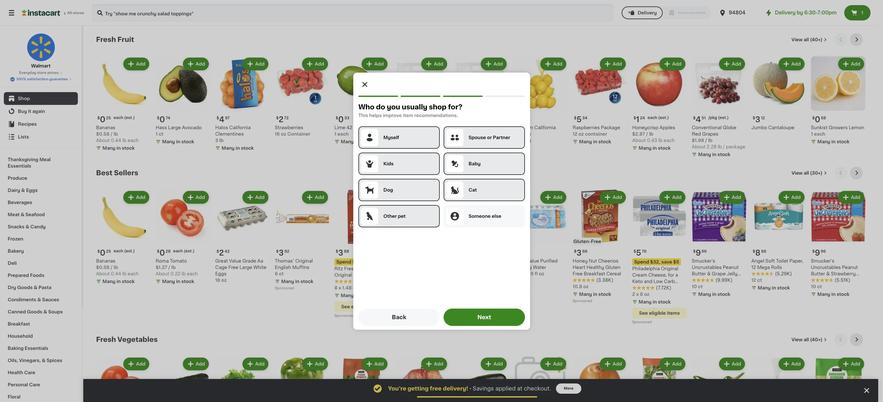 Task type: locate. For each thing, give the bounding box(es) containing it.
getting
[[408, 387, 429, 392]]

0 vertical spatial $ 0 25
[[97, 116, 111, 123]]

premium
[[513, 126, 533, 130]]

other pet
[[383, 214, 406, 219]]

0 horizontal spatial eggs
[[26, 188, 38, 193]]

thomas' original english muffins 6 ct
[[275, 259, 313, 276]]

(est.) for $0.25 each (estimated) "element" associated with 2
[[124, 250, 135, 253]]

0 vertical spatial view
[[792, 37, 803, 42]]

$ 9 96 for smucker's uncrustables peanut butter & grape jelly sandwich
[[693, 250, 707, 257]]

96 up "smucker's uncrustables peanut butter & grape jelly sandwich"
[[702, 250, 707, 254]]

grapes up partner
[[490, 126, 507, 130]]

oz right "18"
[[221, 278, 227, 283]]

fresh inside ritz fresh stacks original crackers
[[344, 267, 357, 271]]

1 vertical spatial view all (40+) button
[[789, 334, 830, 347]]

bananas $0.58 / lb about 0.44 lb each for 4
[[96, 126, 139, 143]]

1 $0.58 from the top
[[96, 132, 110, 136]]

product group containing 1
[[632, 56, 687, 153]]

2 10 from the left
[[811, 285, 816, 289]]

ct for smucker's uncrustables peanut butter & grape jelly sandwich
[[698, 285, 703, 289]]

original up for on the bottom of the page
[[661, 267, 678, 271]]

96 up smucker's uncrustables peanut butter & strawberry jam sandwich
[[821, 250, 826, 254]]

0 vertical spatial item carousel region
[[96, 33, 865, 162]]

mega
[[757, 266, 770, 270]]

/pkg inside $ 5 23 /pkg (est.)
[[411, 116, 420, 120]]

value for cage
[[229, 259, 241, 264]]

oz down raspberries
[[579, 132, 584, 136]]

25 for 4
[[106, 116, 111, 120]]

$1.98 down bag
[[454, 138, 466, 143]]

0 horizontal spatial save
[[364, 260, 374, 265]]

main content
[[83, 26, 878, 403]]

2 (40+) from the top
[[810, 338, 823, 342]]

1 horizontal spatial red
[[692, 132, 701, 136]]

eligible down 2 x 8 oz
[[649, 311, 666, 316]]

& left soups
[[43, 310, 47, 315]]

great up cage
[[215, 259, 228, 264]]

1 vertical spatial items
[[667, 311, 680, 316]]

/pkg right the 51 on the right top of the page
[[708, 116, 717, 120]]

1 horizontal spatial grapes
[[490, 126, 507, 130]]

about inside roma tomato $1.27 / lb about 0.22 lb each
[[156, 272, 169, 276]]

2 horizontal spatial x
[[636, 292, 639, 297]]

3 left 88
[[338, 250, 343, 257]]

2 peanut from the left
[[842, 266, 858, 270]]

100% satisfaction guarantee button
[[10, 76, 72, 82]]

$ 0 25
[[97, 116, 111, 123], [97, 250, 111, 257]]

10 ct down "smucker's uncrustables peanut butter & grape jelly sandwich"
[[692, 285, 703, 289]]

red inside 'sun harvest seedless red grapes $2.18 / lb about 2.4 lb / package'
[[394, 132, 403, 136]]

smucker's
[[692, 259, 715, 264], [811, 259, 834, 264]]

care for health care
[[24, 371, 35, 375]]

$5 for 5
[[673, 260, 679, 265]]

essentials up oils, vinegars, & spices
[[25, 347, 48, 351]]

$5.23 per package (estimated) element
[[394, 113, 448, 125]]

72
[[284, 116, 289, 120]]

2 vertical spatial view
[[792, 338, 803, 342]]

2 vertical spatial original
[[334, 273, 352, 278]]

each inside sunkist growers lemon 1 each
[[814, 132, 825, 136]]

1 horizontal spatial see eligible items
[[639, 311, 680, 316]]

value left "grade"
[[229, 259, 241, 264]]

& right dairy
[[21, 188, 25, 193]]

0.44 for 4
[[111, 138, 121, 143]]

pet
[[398, 214, 406, 219]]

1 horizontal spatial save
[[661, 260, 672, 265]]

$5 right $20,
[[375, 260, 381, 265]]

1 peanut from the left
[[723, 266, 739, 270]]

2 $ 9 96 from the left
[[812, 250, 826, 257]]

4 up green
[[457, 116, 463, 123]]

ct down mega
[[757, 278, 762, 283]]

1 10 from the left
[[692, 285, 697, 289]]

smucker's up grape at right
[[692, 259, 715, 264]]

baking
[[8, 347, 24, 351]]

1 all from the top
[[804, 37, 809, 42]]

red down sun
[[394, 132, 403, 136]]

4 for $ 4 97
[[219, 116, 224, 123]]

10 ct for smucker's uncrustables peanut butter & grape jelly sandwich
[[692, 285, 703, 289]]

& right meat
[[21, 213, 24, 217]]

thanksgiving meal essentials link
[[4, 154, 78, 172]]

$ 0 74
[[157, 116, 170, 123]]

lb inside the "premium california lemons 2 lb bag"
[[517, 138, 521, 143]]

sandwich inside "smucker's uncrustables peanut butter & grape jelly sandwich"
[[692, 278, 714, 283]]

honey nut cheerios heart healthy gluten free breakfast cereal
[[573, 259, 621, 276]]

96
[[702, 250, 707, 254], [821, 250, 826, 254]]

1 horizontal spatial butter
[[811, 272, 825, 276]]

goods down prepared foods
[[17, 286, 33, 290]]

hass
[[156, 126, 167, 130]]

1 10 ct from the left
[[692, 285, 703, 289]]

all stores
[[67, 11, 84, 15]]

0 horizontal spatial 96
[[702, 250, 707, 254]]

2 down lemons
[[513, 138, 516, 143]]

1 view all (40+) from the top
[[792, 37, 823, 42]]

condiments
[[8, 298, 36, 302]]

10 for smucker's uncrustables peanut butter & strawberry jam sandwich
[[811, 285, 816, 289]]

1 horizontal spatial 8
[[640, 292, 643, 297]]

original inside thomas' original english muffins 6 ct
[[295, 259, 313, 264]]

0 vertical spatial view all (40+) button
[[789, 33, 830, 46]]

1 save from the left
[[364, 260, 374, 265]]

42 inside lime 42 1 each
[[347, 126, 352, 130]]

$0.25 each (estimated) element for 2
[[96, 247, 151, 258]]

1 horizontal spatial delivery
[[775, 10, 796, 15]]

0 horizontal spatial $ 9 96
[[693, 250, 707, 257]]

each inside "$0.28 each (estimated)" element
[[173, 250, 183, 253]]

2 view all (40+) button from the top
[[789, 334, 830, 347]]

2 red from the left
[[692, 132, 701, 136]]

1 vertical spatial $0.25 each (estimated) element
[[96, 247, 151, 258]]

0 horizontal spatial 10
[[692, 285, 697, 289]]

peanut inside smucker's uncrustables peanut butter & strawberry jam sandwich
[[842, 266, 858, 270]]

item carousel region
[[96, 33, 865, 162], [96, 167, 865, 329], [96, 334, 865, 403]]

eggs down cage
[[215, 272, 227, 276]]

each (est.) for 2
[[114, 250, 135, 253]]

0 vertical spatial bananas
[[96, 126, 115, 130]]

4 for $ 4 green seedless grapes bag $1.98 / lb about 2.43 lb / package
[[457, 116, 463, 123]]

2 4 from the left
[[457, 116, 463, 123]]

1 smucker's from the left
[[692, 259, 715, 264]]

2 view all (40+) from the top
[[792, 338, 823, 342]]

0 vertical spatial eligible
[[351, 305, 368, 309]]

butter inside smucker's uncrustables peanut butter & strawberry jam sandwich
[[811, 272, 825, 276]]

peanut for grape
[[723, 266, 739, 270]]

0 vertical spatial goods
[[17, 286, 33, 290]]

ct down hass
[[159, 132, 163, 136]]

about inside 'sun harvest seedless red grapes $2.18 / lb about 2.4 lb / package'
[[394, 145, 408, 149]]

personal
[[8, 383, 28, 388]]

3 package from the left
[[726, 145, 745, 149]]

0 vertical spatial see
[[341, 305, 350, 309]]

$0.58 for 4
[[96, 132, 110, 136]]

2 10 ct from the left
[[811, 285, 822, 289]]

peanut inside "smucker's uncrustables peanut butter & grape jelly sandwich"
[[723, 266, 739, 270]]

0
[[100, 116, 105, 123], [159, 116, 165, 123], [338, 116, 344, 123], [815, 116, 820, 123], [100, 250, 105, 257], [159, 250, 165, 257]]

1 0.44 from the top
[[111, 138, 121, 143]]

1 vertical spatial $0.58
[[96, 266, 110, 270]]

goods down condiments & sauces
[[27, 310, 42, 315]]

None search field
[[92, 4, 613, 22]]

9 up smucker's uncrustables peanut butter & strawberry jam sandwich
[[815, 250, 820, 257]]

halos
[[215, 126, 228, 130]]

value for water
[[527, 259, 539, 264]]

& left pasta
[[34, 286, 37, 290]]

1 vertical spatial free
[[228, 266, 238, 270]]

california inside the "premium california lemons 2 lb bag"
[[534, 126, 556, 130]]

2 bananas from the top
[[96, 259, 115, 264]]

free inside "honey nut cheerios heart healthy gluten free breakfast cereal"
[[573, 272, 583, 276]]

1 view from the top
[[792, 37, 803, 42]]

2 $ 0 25 from the top
[[97, 250, 111, 257]]

see for 5
[[639, 311, 648, 316]]

fresh left the fruit
[[96, 36, 116, 43]]

2 vertical spatial free
[[573, 272, 583, 276]]

1 view all (40+) button from the top
[[789, 33, 830, 46]]

(40+) for vegetables
[[810, 338, 823, 342]]

sponsored badge image
[[275, 287, 294, 291], [573, 300, 592, 303], [334, 314, 354, 318], [632, 321, 652, 324]]

16.9
[[524, 272, 534, 276]]

free right cage
[[228, 266, 238, 270]]

1 /pkg from the left
[[411, 116, 420, 120]]

0 horizontal spatial spend
[[336, 260, 351, 265]]

1 vertical spatial bananas $0.58 / lb about 0.44 lb each
[[96, 259, 139, 276]]

0 vertical spatial free
[[591, 240, 601, 244]]

0 vertical spatial x
[[521, 272, 523, 276]]

uncrustables up jam
[[811, 266, 841, 270]]

0 horizontal spatial 4
[[219, 116, 224, 123]]

1 horizontal spatial package
[[488, 145, 507, 149]]

1 horizontal spatial /pkg
[[708, 116, 717, 120]]

$ 3 68
[[574, 250, 587, 257]]

great inside great value purified drinking water 40 x 16.9 fl oz
[[513, 259, 526, 264]]

uncrustables inside smucker's uncrustables peanut butter & strawberry jam sandwich
[[811, 266, 841, 270]]

2 vertical spatial 8
[[640, 292, 643, 297]]

free down heart
[[573, 272, 583, 276]]

1 great from the left
[[215, 259, 228, 264]]

1 horizontal spatial eligible
[[649, 311, 666, 316]]

$ inside the "$ 0 74"
[[157, 116, 159, 120]]

value inside great value purified drinking water 40 x 16.9 fl oz
[[527, 259, 539, 264]]

&
[[21, 188, 25, 193], [21, 213, 24, 217], [26, 225, 29, 229], [707, 272, 711, 276], [826, 272, 830, 276], [34, 286, 37, 290], [37, 298, 41, 302], [43, 310, 47, 315], [42, 359, 46, 363]]

1 sandwich from the left
[[692, 278, 714, 283]]

2 down the lifestyle
[[632, 292, 635, 297]]

(3.38k)
[[596, 278, 613, 283]]

1 inside hass large avocado 1 ct
[[156, 132, 158, 136]]

best sellers
[[96, 170, 138, 176]]

free
[[430, 387, 442, 392]]

5 for $ 5 34
[[577, 116, 582, 123]]

large down 74
[[168, 126, 181, 130]]

0 vertical spatial items
[[369, 305, 382, 309]]

5 left 76 on the bottom right
[[636, 250, 641, 257]]

partner
[[493, 135, 510, 140]]

0 vertical spatial 25
[[106, 116, 111, 120]]

3 down 'halos'
[[215, 138, 218, 143]]

1 vertical spatial 8
[[334, 286, 337, 291]]

1 vertical spatial bananas
[[96, 259, 115, 264]]

1 $0.25 each (estimated) element from the top
[[96, 113, 151, 125]]

value up water
[[527, 259, 539, 264]]

10 down jam
[[811, 285, 816, 289]]

this
[[358, 113, 368, 118]]

1 vertical spatial 0.44
[[111, 272, 121, 276]]

0 horizontal spatial california
[[229, 126, 251, 130]]

package down partner
[[488, 145, 507, 149]]

1 horizontal spatial breakfast
[[584, 272, 605, 276]]

1 horizontal spatial california
[[534, 126, 556, 130]]

goods inside dry goods & pasta 'link'
[[17, 286, 33, 290]]

3 view from the top
[[792, 338, 803, 342]]

delivery inside button
[[638, 11, 657, 15]]

ct
[[159, 132, 163, 136], [279, 272, 284, 276], [757, 278, 762, 283], [698, 285, 703, 289], [817, 285, 822, 289]]

2 spend from the left
[[634, 260, 649, 265]]

2 vertical spatial x
[[636, 292, 639, 297]]

green
[[454, 126, 467, 130]]

2 bananas $0.58 / lb about 0.44 lb each from the top
[[96, 259, 139, 276]]

0 horizontal spatial package
[[425, 145, 445, 149]]

essentials inside thanksgiving meal essentials
[[8, 164, 31, 168]]

large inside hass large avocado 1 ct
[[168, 126, 181, 130]]

3 left the 68
[[577, 250, 582, 257]]

pasta
[[39, 286, 51, 290]]

$ 0 25 for 2
[[97, 250, 111, 257]]

1 $1.98 from the left
[[454, 138, 466, 143]]

$ 9 96 up smucker's uncrustables peanut butter & strawberry jam sandwich
[[812, 250, 826, 257]]

1 horizontal spatial $ 9 96
[[812, 250, 826, 257]]

2 0.44 from the top
[[111, 272, 121, 276]]

lb
[[114, 132, 118, 136], [649, 132, 653, 136], [122, 138, 126, 143], [219, 138, 224, 143], [410, 138, 414, 143], [470, 138, 474, 143], [517, 138, 521, 143], [658, 138, 663, 143], [708, 138, 713, 143], [417, 145, 421, 149], [479, 145, 484, 149], [718, 145, 722, 149], [114, 266, 118, 270], [171, 266, 176, 270], [122, 272, 126, 276], [182, 272, 186, 276]]

1 horizontal spatial items
[[667, 311, 680, 316]]

2 view from the top
[[792, 171, 803, 176]]

heart
[[573, 266, 585, 270]]

2 value from the left
[[527, 259, 539, 264]]

free up nut
[[591, 240, 601, 244]]

bananas for 4
[[96, 126, 115, 130]]

grapes down the conventional
[[702, 132, 718, 136]]

lime 42 1 each
[[334, 126, 352, 136]]

product group
[[96, 56, 151, 153], [156, 56, 210, 146], [215, 56, 270, 153], [275, 56, 329, 137], [334, 56, 389, 146], [394, 56, 448, 159], [454, 56, 508, 159], [513, 56, 568, 144], [573, 56, 627, 146], [632, 56, 687, 153], [692, 56, 746, 159], [751, 56, 806, 131], [811, 56, 865, 146], [96, 190, 151, 286], [156, 190, 210, 286], [215, 190, 270, 284], [275, 190, 329, 292], [334, 190, 389, 320], [394, 190, 448, 293], [454, 190, 508, 286], [513, 190, 568, 277], [573, 190, 627, 305], [632, 190, 687, 326], [692, 190, 746, 299], [751, 190, 806, 293], [811, 190, 865, 299], [96, 357, 151, 403], [156, 357, 210, 403], [215, 357, 270, 403], [275, 357, 329, 403], [334, 357, 389, 403], [394, 357, 448, 403], [454, 357, 508, 403], [513, 357, 568, 403], [573, 357, 627, 403], [632, 357, 687, 403], [692, 357, 746, 403], [751, 357, 806, 403], [811, 357, 865, 403]]

peanut up jelly
[[723, 266, 739, 270]]

2 horizontal spatial original
[[661, 267, 678, 271]]

$ 9 96 up "smucker's uncrustables peanut butter & grape jelly sandwich"
[[693, 250, 707, 257]]

$ inside "$ 3 12"
[[753, 116, 755, 120]]

2 save from the left
[[661, 260, 672, 265]]

& left the strawberry on the bottom of the page
[[826, 272, 830, 276]]

ct right 6
[[279, 272, 284, 276]]

1 $5 from the left
[[375, 260, 381, 265]]

1 value from the left
[[229, 259, 241, 264]]

see eligible items down the (7.72k)
[[639, 311, 680, 316]]

breakfast down healthy
[[584, 272, 605, 276]]

0 vertical spatial 42
[[347, 126, 352, 130]]

1 horizontal spatial smucker's
[[811, 259, 834, 264]]

oz right 10.8
[[583, 285, 589, 289]]

5 left 23
[[398, 116, 403, 123]]

42 up cage
[[225, 250, 230, 254]]

1 vertical spatial see
[[639, 311, 648, 316]]

(est.) for $4.51 per package (estimated) element
[[718, 116, 729, 120]]

1 horizontal spatial value
[[527, 259, 539, 264]]

premium california lemons 2 lb bag
[[513, 126, 556, 143]]

see eligible items button for 5
[[632, 308, 687, 319]]

0 vertical spatial original
[[295, 259, 313, 264]]

1 $ 0 25 from the top
[[97, 116, 111, 123]]

california inside halos california clementines 3 lb
[[229, 126, 251, 130]]

1 4 from the left
[[219, 116, 224, 123]]

uncrustables inside "smucker's uncrustables peanut butter & grape jelly sandwich"
[[692, 266, 722, 270]]

smucker's up jam
[[811, 259, 834, 264]]

1 vertical spatial all
[[804, 171, 809, 176]]

1 bananas $0.58 / lb about 0.44 lb each from the top
[[96, 126, 139, 143]]

1 red from the left
[[394, 132, 403, 136]]

0 horizontal spatial 42
[[225, 250, 230, 254]]

angel
[[751, 259, 764, 264]]

6
[[275, 272, 278, 276]]

1 vertical spatial (40+)
[[810, 338, 823, 342]]

original inside philadelphia original cream cheese, for a keto and low carb lifestyle
[[661, 267, 678, 271]]

2 $1.98 from the left
[[692, 138, 704, 143]]

package down globe
[[726, 145, 745, 149]]

1 bananas from the top
[[96, 126, 115, 130]]

1 vertical spatial see eligible items
[[639, 311, 680, 316]]

1 $ 9 96 from the left
[[693, 250, 707, 257]]

4 left the 51 on the right top of the page
[[696, 116, 701, 123]]

2 96 from the left
[[821, 250, 826, 254]]

2 butter from the left
[[811, 272, 825, 276]]

0 horizontal spatial peanut
[[723, 266, 739, 270]]

ct for angel soft toilet paper, 12 mega rolls
[[757, 278, 762, 283]]

halos california clementines 3 lb
[[215, 126, 251, 143]]

0 horizontal spatial free
[[228, 266, 238, 270]]

grape
[[712, 272, 726, 276]]

spend up ritz
[[336, 260, 351, 265]]

0 horizontal spatial $1.98
[[454, 138, 466, 143]]

buy
[[18, 109, 27, 114]]

2 seedless from the left
[[469, 126, 489, 130]]

$4.51 per package (estimated) element
[[692, 113, 746, 125]]

peanut up the strawberry on the bottom of the page
[[842, 266, 858, 270]]

1 9 from the left
[[696, 250, 701, 257]]

$0.25 each (estimated) element
[[96, 113, 151, 125], [96, 247, 151, 258]]

view all (40+) for vegetables
[[792, 338, 823, 342]]

2 great from the left
[[513, 259, 526, 264]]

rolls
[[771, 266, 782, 270]]

eligible down 1.48
[[351, 305, 368, 309]]

10.8 oz
[[573, 285, 589, 289]]

$ 0 25 for 4
[[97, 116, 111, 123]]

$ inside $ 2 42
[[217, 250, 219, 254]]

2 horizontal spatial free
[[591, 240, 601, 244]]

1 horizontal spatial 42
[[347, 126, 352, 130]]

4 inside $ 4 green seedless grapes bag $1.98 / lb about 2.43 lb / package
[[457, 116, 463, 123]]

1 horizontal spatial $1.98
[[692, 138, 704, 143]]

see eligible items
[[341, 305, 382, 309], [639, 311, 680, 316]]

3 all from the top
[[804, 338, 809, 342]]

1 seedless from the left
[[422, 126, 443, 130]]

for
[[668, 273, 674, 278]]

2 california from the left
[[534, 126, 556, 130]]

original down ritz
[[334, 273, 352, 278]]

walmart logo image
[[27, 33, 55, 61]]

x inside great value purified drinking water 40 x 16.9 fl oz
[[521, 272, 523, 276]]

$ inside $ 0 33
[[336, 116, 338, 120]]

smucker's inside "smucker's uncrustables peanut butter & grape jelly sandwich"
[[692, 259, 715, 264]]

(40+) for fruit
[[810, 37, 823, 42]]

12 inside "$ 3 12"
[[761, 116, 765, 120]]

all for 0
[[804, 37, 809, 42]]

see eligible items button down 1.48
[[334, 302, 389, 313]]

goods inside canned goods & soups "link"
[[27, 310, 42, 315]]

8 left 1.48
[[334, 286, 337, 291]]

smucker's inside smucker's uncrustables peanut butter & strawberry jam sandwich
[[811, 259, 834, 264]]

fresh left vegetables
[[96, 337, 116, 343]]

1 (40+) from the top
[[810, 37, 823, 42]]

great for great value purified drinking water 40 x 16.9 fl oz
[[513, 259, 526, 264]]

save for 3
[[364, 260, 374, 265]]

grapes inside 'sun harvest seedless red grapes $2.18 / lb about 2.4 lb / package'
[[404, 132, 421, 136]]

1 vertical spatial eligible
[[649, 311, 666, 316]]

8
[[755, 250, 760, 257], [334, 286, 337, 291], [640, 292, 643, 297]]

all stores link
[[22, 4, 85, 22]]

$ 0 33
[[336, 116, 349, 123]]

all inside view all (30+) popup button
[[804, 171, 809, 176]]

5 left 34
[[577, 116, 582, 123]]

(est.) inside $4.51 per package (estimated) element
[[718, 116, 729, 120]]

bananas $0.58 / lb about 0.44 lb each for 2
[[96, 259, 139, 276]]

1 25 from the top
[[106, 116, 111, 120]]

care up floral link
[[29, 383, 40, 388]]

each (est.) inside "$0.28 each (estimated)" element
[[173, 250, 194, 253]]

0 horizontal spatial x
[[339, 286, 341, 291]]

x right 40
[[521, 272, 523, 276]]

package
[[425, 145, 445, 149], [488, 145, 507, 149], [726, 145, 745, 149]]

2 $0.58 from the top
[[96, 266, 110, 270]]

condiments & sauces link
[[4, 294, 78, 306]]

1 horizontal spatial original
[[334, 273, 352, 278]]

1 horizontal spatial great
[[513, 259, 526, 264]]

1 button
[[844, 5, 871, 20]]

0 horizontal spatial seedless
[[422, 126, 443, 130]]

$ inside $ 4 51
[[693, 116, 696, 120]]

deli
[[8, 261, 17, 266]]

grapes inside $ 4 green seedless grapes bag $1.98 / lb about 2.43 lb / package
[[490, 126, 507, 130]]

eligible for 3
[[351, 305, 368, 309]]

1 uncrustables from the left
[[692, 266, 722, 270]]

cereal
[[606, 272, 621, 276]]

1 vertical spatial 25
[[106, 250, 111, 254]]

sandwich down grape at right
[[692, 278, 714, 283]]

9 up "smucker's uncrustables peanut butter & grape jelly sandwich"
[[696, 250, 701, 257]]

1 vertical spatial view
[[792, 171, 803, 176]]

2 uncrustables from the left
[[811, 266, 841, 270]]

0 horizontal spatial sandwich
[[692, 278, 714, 283]]

1 96 from the left
[[702, 250, 707, 254]]

ct down jam
[[817, 285, 822, 289]]

4 left 97
[[219, 116, 224, 123]]

1 vertical spatial 42
[[225, 250, 230, 254]]

3 item carousel region from the top
[[96, 334, 865, 403]]

large inside great value grade aa cage free large white eggs 18 oz
[[239, 266, 252, 270]]

oz inside great value grade aa cage free large white eggs 18 oz
[[221, 278, 227, 283]]

see eligible items button down the (7.72k)
[[632, 308, 687, 319]]

great
[[215, 259, 228, 264], [513, 259, 526, 264]]

1 horizontal spatial uncrustables
[[811, 266, 841, 270]]

items
[[369, 305, 382, 309], [667, 311, 680, 316]]

household link
[[4, 331, 78, 343]]

8 down the lifestyle
[[640, 292, 643, 297]]

eggs
[[26, 188, 38, 193], [215, 272, 227, 276]]

see down 2 x 8 oz
[[639, 311, 648, 316]]

1 horizontal spatial eggs
[[215, 272, 227, 276]]

thomas'
[[275, 259, 294, 264]]

lb inside halos california clementines 3 lb
[[219, 138, 224, 143]]

about inside 'honeycrisp apples $2.87 / lb about 0.43 lb each'
[[632, 138, 646, 143]]

save for 5
[[661, 260, 672, 265]]

baking essentials link
[[4, 343, 78, 355]]

delivery for delivery by 6:30-7:00pm
[[775, 10, 796, 15]]

red
[[394, 132, 403, 136], [692, 132, 701, 136]]

/pkg right 23
[[411, 116, 420, 120]]

2 horizontal spatial 5
[[636, 250, 641, 257]]

1 horizontal spatial free
[[573, 272, 583, 276]]

$ 2 42
[[217, 250, 230, 257]]

1 butter from the left
[[692, 272, 706, 276]]

9 for smucker's uncrustables peanut butter & grape jelly sandwich
[[696, 250, 701, 257]]

0 horizontal spatial see
[[341, 305, 350, 309]]

eggs up beverages link
[[26, 188, 38, 193]]

$5 up a
[[673, 260, 679, 265]]

x down the lifestyle
[[636, 292, 639, 297]]

1 horizontal spatial 9
[[815, 250, 820, 257]]

1 horizontal spatial peanut
[[842, 266, 858, 270]]

0 horizontal spatial items
[[369, 305, 382, 309]]

ct down "smucker's uncrustables peanut butter & grape jelly sandwich"
[[698, 285, 703, 289]]

in
[[176, 140, 180, 144], [355, 140, 359, 144], [593, 140, 597, 144], [831, 140, 836, 144], [117, 146, 121, 151], [236, 146, 240, 151], [653, 146, 657, 151], [414, 152, 419, 157], [474, 152, 478, 157], [712, 152, 716, 157], [117, 280, 121, 284], [176, 280, 180, 284], [295, 280, 299, 284], [772, 286, 776, 291], [593, 292, 597, 297], [712, 292, 716, 297], [831, 292, 836, 297], [355, 294, 359, 298], [653, 300, 657, 305]]

0 horizontal spatial uncrustables
[[692, 266, 722, 270]]

0 vertical spatial $0.25 each (estimated) element
[[96, 113, 151, 125]]

cat
[[468, 188, 477, 192]]

$5.63 element
[[513, 247, 568, 258]]

1 vertical spatial item carousel region
[[96, 167, 865, 329]]

6:30-
[[804, 10, 818, 15]]

raspberries
[[573, 126, 600, 130]]

2 $5 from the left
[[673, 260, 679, 265]]

2 9 from the left
[[815, 250, 820, 257]]

fresh for fresh vegetables
[[96, 337, 116, 343]]

hass large avocado 1 ct
[[156, 126, 202, 136]]

$ 3 12
[[753, 116, 765, 123]]

0 vertical spatial essentials
[[8, 164, 31, 168]]

butter for smucker's uncrustables peanut butter & grape jelly sandwich
[[692, 272, 706, 276]]

1 california from the left
[[229, 126, 251, 130]]

2 25 from the top
[[106, 250, 111, 254]]

item carousel region containing fresh vegetables
[[96, 334, 865, 403]]

2 horizontal spatial grapes
[[702, 132, 718, 136]]

2 horizontal spatial package
[[726, 145, 745, 149]]

apples
[[660, 126, 675, 130]]

produce
[[8, 176, 27, 181]]

eggs inside great value grade aa cage free large white eggs 18 oz
[[215, 272, 227, 276]]

2 sandwich from the left
[[822, 278, 844, 283]]

grapes
[[490, 126, 507, 130], [404, 132, 421, 136], [702, 132, 718, 136]]

drinking
[[513, 266, 532, 270]]

(7.72k)
[[656, 286, 671, 291]]

treatment tracker modal dialog
[[83, 380, 878, 403]]

stores
[[73, 11, 84, 15]]

1 spend from the left
[[336, 260, 351, 265]]

3 4 from the left
[[696, 116, 701, 123]]

butter left grape at right
[[692, 272, 706, 276]]

2 up cage
[[219, 250, 224, 257]]

jumbo cantaloupe
[[751, 126, 794, 130]]

fruit
[[118, 36, 134, 43]]

2 /pkg from the left
[[708, 116, 717, 120]]

great up 'drinking'
[[513, 259, 526, 264]]

sandwich for grape
[[692, 278, 714, 283]]

0 horizontal spatial see eligible items
[[341, 305, 382, 309]]

view inside popup button
[[792, 171, 803, 176]]

oz right fl
[[539, 272, 544, 276]]

sandwich inside smucker's uncrustables peanut butter & strawberry jam sandwich
[[822, 278, 844, 283]]

0 horizontal spatial eligible
[[351, 305, 368, 309]]

great inside great value grade aa cage free large white eggs 18 oz
[[215, 259, 228, 264]]

water
[[533, 266, 546, 270]]

& left grape at right
[[707, 272, 711, 276]]

2 smucker's from the left
[[811, 259, 834, 264]]

4 inside $4.51 per package (estimated) element
[[696, 116, 701, 123]]

california for halos california clementines 3 lb
[[229, 126, 251, 130]]

red down the conventional
[[692, 132, 701, 136]]

1 horizontal spatial $5
[[673, 260, 679, 265]]

4 for $ 4 51
[[696, 116, 701, 123]]

0 vertical spatial large
[[168, 126, 181, 130]]

more button
[[556, 384, 581, 394]]

butter inside "smucker's uncrustables peanut butter & grape jelly sandwich"
[[692, 272, 706, 276]]

1 horizontal spatial 10 ct
[[811, 285, 822, 289]]

0 vertical spatial care
[[24, 371, 35, 375]]

0 horizontal spatial $5
[[375, 260, 381, 265]]

prepared foods link
[[4, 270, 78, 282]]

prepared foods
[[8, 274, 44, 278]]

2 all from the top
[[804, 171, 809, 176]]

original up the muffins
[[295, 259, 313, 264]]

honeycrisp apples $2.87 / lb about 0.43 lb each
[[632, 126, 675, 143]]

& left spices
[[42, 359, 46, 363]]

uncrustables up grape at right
[[692, 266, 722, 270]]

0 vertical spatial breakfast
[[584, 272, 605, 276]]

butter for smucker's uncrustables peanut butter & strawberry jam sandwich
[[811, 272, 825, 276]]

51
[[702, 116, 706, 120]]

2 $0.25 each (estimated) element from the top
[[96, 247, 151, 258]]

oz inside great value purified drinking water 40 x 16.9 fl oz
[[539, 272, 544, 276]]

$ inside $ 0 28
[[157, 250, 159, 254]]

original inside ritz fresh stacks original crackers
[[334, 273, 352, 278]]

10 ct down jam
[[811, 285, 822, 289]]

healthy
[[587, 266, 604, 270]]

5 for $ 5 76
[[636, 250, 641, 257]]

free inside great value grade aa cage free large white eggs 18 oz
[[228, 266, 238, 270]]

$ 5 23 /pkg (est.)
[[395, 116, 431, 123]]

& inside smucker's uncrustables peanut butter & strawberry jam sandwich
[[826, 272, 830, 276]]

(est.) inside "$0.28 each (estimated)" element
[[184, 250, 194, 253]]

1 package from the left
[[425, 145, 445, 149]]

save right $32,
[[661, 260, 672, 265]]

uncrustables for strawberry
[[811, 266, 841, 270]]

$ inside $ 5 23 /pkg (est.)
[[395, 116, 398, 120]]

1 vertical spatial eggs
[[215, 272, 227, 276]]

seedless down recommendations.
[[422, 126, 443, 130]]

2 package from the left
[[488, 145, 507, 149]]

breakfast up household
[[8, 322, 30, 327]]

cheerios
[[598, 259, 618, 264]]

care down the vinegars,
[[24, 371, 35, 375]]

sandwich for strawberry
[[822, 278, 844, 283]]

$ 8 86
[[753, 250, 766, 257]]

$ 9 96
[[693, 250, 707, 257], [812, 250, 826, 257]]

2 vertical spatial all
[[804, 338, 809, 342]]



Task type: describe. For each thing, give the bounding box(es) containing it.
5 for $ 5 23 /pkg (est.)
[[398, 116, 403, 123]]

ct for smucker's uncrustables peanut butter & strawberry jam sandwich
[[817, 285, 822, 289]]

goods for dry
[[17, 286, 33, 290]]

(5.29k)
[[775, 272, 792, 276]]

california for premium california lemons 2 lb bag
[[534, 126, 556, 130]]

1 inside 1 button
[[861, 11, 863, 15]]

96 for smucker's uncrustables peanut butter & grape jelly sandwich
[[702, 250, 707, 254]]

3 for $ 3 92
[[279, 250, 284, 257]]

92
[[284, 250, 289, 254]]

items for 5
[[667, 311, 680, 316]]

all for 9
[[804, 171, 809, 176]]

view for 0
[[792, 37, 803, 42]]

1 inside lime 42 1 each
[[334, 132, 336, 136]]

oz down the lifestyle
[[644, 292, 649, 297]]

seedless inside 'sun harvest seedless red grapes $2.18 / lb about 2.4 lb / package'
[[422, 126, 443, 130]]

cantaloupe
[[768, 126, 794, 130]]

purified
[[540, 259, 558, 264]]

$ inside $ 4 97
[[217, 116, 219, 120]]

strawberries 16 oz container
[[275, 126, 310, 136]]

1 vertical spatial breakfast
[[8, 322, 30, 327]]

guarantee
[[49, 78, 68, 81]]

someone
[[468, 214, 490, 219]]

canned goods & soups link
[[4, 306, 78, 318]]

peanut for strawberry
[[842, 266, 858, 270]]

sun harvest seedless red grapes $2.18 / lb about 2.4 lb / package
[[394, 126, 445, 149]]

prices
[[47, 71, 59, 75]]

instacart logo image
[[22, 9, 60, 17]]

see eligible items for 3
[[341, 305, 382, 309]]

$ inside "$ 3 92"
[[276, 250, 279, 254]]

28
[[166, 250, 171, 254]]

eligible for 5
[[649, 311, 666, 316]]

(est.) for "$0.28 each (estimated)" element
[[184, 250, 194, 253]]

8 x 1.48 oz
[[334, 286, 358, 291]]

0 vertical spatial eggs
[[26, 188, 38, 193]]

keto
[[632, 280, 643, 284]]

94804
[[729, 10, 745, 15]]

2 left 72
[[279, 116, 283, 123]]

x for 3
[[339, 286, 341, 291]]

applied
[[495, 387, 516, 392]]

dog
[[383, 188, 393, 192]]

24
[[640, 116, 645, 120]]

$0.28 each (estimated) element
[[156, 247, 210, 258]]

42 inside $ 2 42
[[225, 250, 230, 254]]

vinegars,
[[19, 359, 41, 363]]

household
[[8, 334, 33, 339]]

gluten-
[[573, 240, 591, 244]]

grapes for harvest
[[404, 132, 421, 136]]

view all (30+)
[[792, 171, 823, 176]]

9 for smucker's uncrustables peanut butter & strawberry jam sandwich
[[815, 250, 820, 257]]

cream
[[632, 273, 647, 278]]

2 x 8 oz
[[632, 292, 649, 297]]

items for 3
[[369, 305, 382, 309]]

about inside conventional globe red grapes $1.98 / lb about 2.28 lb / package
[[692, 145, 706, 149]]

you're getting free delivery!
[[388, 387, 468, 392]]

sponsored badge image down 6
[[275, 287, 294, 291]]

smucker's uncrustables peanut butter & strawberry jam sandwich
[[811, 259, 858, 283]]

34
[[582, 116, 587, 120]]

strawberries
[[275, 126, 303, 130]]

& inside "link"
[[43, 310, 47, 315]]

$ inside $ 2 72
[[276, 116, 279, 120]]

3 for $ 3 12
[[755, 116, 760, 123]]

foods
[[30, 274, 44, 278]]

10 ct for smucker's uncrustables peanut butter & strawberry jam sandwich
[[811, 285, 822, 289]]

canned goods & soups
[[8, 310, 63, 315]]

94804 button
[[719, 4, 757, 22]]

3 inside halos california clementines 3 lb
[[215, 138, 218, 143]]

view all (40+) button for fresh vegetables
[[789, 334, 830, 347]]

best
[[96, 170, 112, 176]]

$ inside $ 3 88
[[336, 250, 338, 254]]

original for cheese,
[[661, 267, 678, 271]]

meat & seafood
[[8, 213, 45, 217]]

floral
[[8, 395, 20, 400]]

shop
[[18, 96, 30, 101]]

96 for smucker's uncrustables peanut butter & strawberry jam sandwich
[[821, 250, 826, 254]]

& inside 'link'
[[34, 286, 37, 290]]

see for 3
[[341, 305, 350, 309]]

service type group
[[622, 6, 711, 19]]

english
[[275, 266, 291, 270]]

& left sauces
[[37, 298, 41, 302]]

spend for 3
[[336, 260, 351, 265]]

view for 9
[[792, 171, 803, 176]]

lemons
[[513, 132, 531, 136]]

shop link
[[4, 92, 78, 105]]

10 for smucker's uncrustables peanut butter & grape jelly sandwich
[[692, 285, 697, 289]]

sponsored badge image down the 10.8 oz
[[573, 300, 592, 303]]

& inside "smucker's uncrustables peanut butter & grape jelly sandwich"
[[707, 272, 711, 276]]

more
[[564, 387, 574, 391]]

each inside '$ 1 24 each (est.)'
[[648, 116, 657, 120]]

delivery by 6:30-7:00pm link
[[765, 9, 837, 17]]

$ 2 72
[[276, 116, 289, 123]]

harvest
[[404, 126, 421, 130]]

$1.24 each (estimated) element
[[632, 113, 687, 125]]

2 horizontal spatial 8
[[755, 250, 760, 257]]

meal
[[39, 158, 51, 162]]

package inside conventional globe red grapes $1.98 / lb about 2.28 lb / package
[[726, 145, 745, 149]]

red inside conventional globe red grapes $1.98 / lb about 2.28 lb / package
[[692, 132, 701, 136]]

& left candy
[[26, 225, 29, 229]]

oz inside strawberries 16 oz container
[[281, 132, 286, 136]]

$32,
[[650, 260, 660, 265]]

essentials inside 'link'
[[25, 347, 48, 351]]

sponsored badge image down 8 x 1.48 oz
[[334, 314, 354, 318]]

health care
[[8, 371, 35, 375]]

ritz
[[334, 267, 343, 271]]

original for muffins
[[295, 259, 313, 264]]

1.48
[[342, 286, 352, 291]]

$0.25 each (estimated) element for 4
[[96, 113, 151, 125]]

frozen
[[8, 237, 23, 242]]

$0.58 for 2
[[96, 266, 110, 270]]

bananas for 2
[[96, 259, 115, 264]]

$ inside $ 4 green seedless grapes bag $1.98 / lb about 2.43 lb / package
[[455, 116, 457, 120]]

white
[[253, 266, 266, 270]]

$ inside $ 5 76
[[634, 250, 636, 254]]

add your shopping preferences element
[[353, 73, 530, 330]]

1 item carousel region from the top
[[96, 33, 865, 162]]

$ inside '$ 1 24 each (est.)'
[[634, 116, 636, 120]]

each inside roma tomato $1.27 / lb about 0.22 lb each
[[187, 272, 198, 276]]

spend for 5
[[634, 260, 649, 265]]

deli link
[[4, 258, 78, 270]]

beverages link
[[4, 197, 78, 209]]

package
[[601, 126, 620, 130]]

(est.) inside $ 5 23 /pkg (est.)
[[421, 116, 431, 120]]

package inside $ 4 green seedless grapes bag $1.98 / lb about 2.43 lb / package
[[488, 145, 507, 149]]

fl
[[535, 272, 538, 276]]

0 horizontal spatial 8
[[334, 286, 337, 291]]

breakfast inside "honey nut cheerios heart healthy gluten free breakfast cereal"
[[584, 272, 605, 276]]

package inside 'sun harvest seedless red grapes $2.18 / lb about 2.4 lb / package'
[[425, 145, 445, 149]]

$5 for 3
[[375, 260, 381, 265]]

/ inside roma tomato $1.27 / lb about 0.22 lb each
[[168, 266, 170, 270]]

40
[[513, 272, 519, 276]]

dairy & eggs link
[[4, 184, 78, 197]]

everyday store prices
[[19, 71, 59, 75]]

seedless inside $ 4 green seedless grapes bag $1.98 / lb about 2.43 lb / package
[[469, 126, 489, 130]]

container
[[585, 132, 607, 136]]

soups
[[48, 310, 63, 315]]

2 item carousel region from the top
[[96, 167, 865, 329]]

3 for $ 3 88
[[338, 250, 343, 257]]

25 for 2
[[106, 250, 111, 254]]

oils,
[[8, 359, 18, 363]]

each inside 'honeycrisp apples $2.87 / lb about 0.43 lb each'
[[664, 138, 675, 143]]

(est.) for $0.25 each (estimated) "element" associated with 4
[[124, 116, 135, 120]]

or
[[487, 135, 492, 140]]

item
[[403, 113, 413, 118]]

68
[[582, 250, 587, 254]]

bakery
[[8, 249, 24, 254]]

$3.92 element
[[513, 113, 568, 125]]

12 inside raspberries package 12 oz container
[[573, 132, 577, 136]]

care for personal care
[[29, 383, 40, 388]]

$ inside $ 8 86
[[753, 250, 755, 254]]

each inside lime 42 1 each
[[337, 132, 349, 136]]

1 inside $1.24 each (estimated) element
[[636, 116, 639, 123]]

each (est.) for 4
[[114, 116, 135, 120]]

0.44 for 2
[[111, 272, 121, 276]]

see eligible items for 5
[[639, 311, 680, 316]]

smucker's for smucker's uncrustables peanut butter & strawberry jam sandwich
[[811, 259, 834, 264]]

smucker's for smucker's uncrustables peanut butter & grape jelly sandwich
[[692, 259, 715, 264]]

recipes link
[[4, 118, 78, 131]]

breakfast link
[[4, 318, 78, 331]]

uncrustables for grape
[[692, 266, 722, 270]]

nut
[[589, 259, 597, 264]]

oz inside raspberries package 12 oz container
[[579, 132, 584, 136]]

sponsored badge image down 2 x 8 oz
[[632, 321, 652, 324]]

2 inside the "premium california lemons 2 lb bag"
[[513, 138, 516, 143]]

goods for canned
[[27, 310, 42, 315]]

gluten-free
[[573, 240, 601, 244]]

/pkg inside $4.51 per package (estimated) element
[[708, 116, 717, 120]]

raspberries package 12 oz container
[[573, 126, 620, 136]]

12 inside angel soft toilet paper, 12 mega rolls
[[751, 266, 756, 270]]

checkout.
[[524, 387, 551, 392]]

$ 9 96 for smucker's uncrustables peanut butter & strawberry jam sandwich
[[812, 250, 826, 257]]

view all (40+) button for fresh fruit
[[789, 33, 830, 46]]

about inside $ 4 green seedless grapes bag $1.98 / lb about 2.43 lb / package
[[454, 145, 467, 149]]

oz right 1.48
[[353, 286, 358, 291]]

at
[[517, 387, 522, 392]]

spend $20, save $5
[[336, 260, 381, 265]]

personal care
[[8, 383, 40, 388]]

$ inside $ 3 68
[[574, 250, 577, 254]]

conventional
[[692, 126, 722, 130]]

lemon
[[849, 126, 864, 130]]

paper,
[[789, 259, 804, 264]]

3 for $ 3 68
[[577, 250, 582, 257]]

$1.98 inside conventional globe red grapes $1.98 / lb about 2.28 lb / package
[[692, 138, 704, 143]]

dry goods & pasta
[[8, 286, 51, 290]]

ct inside thomas' original english muffins 6 ct
[[279, 272, 284, 276]]

main content containing 0
[[83, 26, 878, 403]]

dry
[[8, 286, 16, 290]]

clementines
[[215, 132, 244, 136]]

dry goods & pasta link
[[4, 282, 78, 294]]

product group containing 8
[[751, 190, 806, 293]]

2.28
[[707, 145, 717, 149]]

fresh for fresh fruit
[[96, 36, 116, 43]]

ct inside hass large avocado 1 ct
[[159, 132, 163, 136]]

1 inside sunkist growers lemon 1 each
[[811, 132, 813, 136]]

carb
[[664, 280, 675, 284]]

see eligible items button for 3
[[334, 302, 389, 313]]

grapes inside conventional globe red grapes $1.98 / lb about 2.28 lb / package
[[702, 132, 718, 136]]

/ inside 'honeycrisp apples $2.87 / lb about 0.43 lb each'
[[646, 132, 648, 136]]

globe
[[723, 126, 736, 130]]

store
[[37, 71, 47, 75]]

$ 5 76
[[634, 250, 647, 257]]

meat & seafood link
[[4, 209, 78, 221]]

view all (40+) for fruit
[[792, 37, 823, 42]]

great value grade aa cage free large white eggs 18 oz
[[215, 259, 266, 283]]

grapes for 4
[[490, 126, 507, 130]]

$ inside $ 5 34
[[574, 116, 577, 120]]

(est.) inside '$ 1 24 each (est.)'
[[658, 116, 669, 120]]

$1.98 inside $ 4 green seedless grapes bag $1.98 / lb about 2.43 lb / package
[[454, 138, 466, 143]]

delivery for delivery
[[638, 11, 657, 15]]

$ inside the $ 0 58
[[812, 116, 815, 120]]

x for 5
[[636, 292, 639, 297]]

honey
[[573, 259, 588, 264]]

lists
[[18, 135, 29, 139]]

great for great value grade aa cage free large white eggs 18 oz
[[215, 259, 228, 264]]



Task type: vqa. For each thing, say whether or not it's contained in the screenshot.


